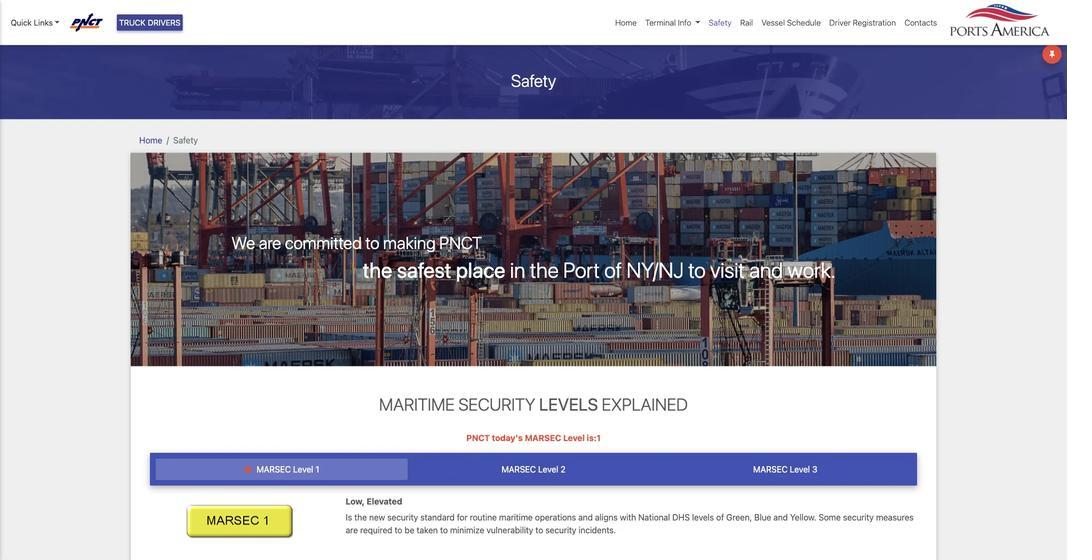 Task type: describe. For each thing, give the bounding box(es) containing it.
blue
[[755, 512, 772, 523]]

the down making
[[363, 257, 392, 283]]

level for marsec level 3
[[790, 465, 810, 475]]

to left making
[[366, 232, 380, 253]]

marsec level 2 link
[[408, 459, 660, 480]]

taken
[[417, 525, 438, 535]]

terminal info
[[646, 18, 692, 27]]

marsec for marsec level 2
[[502, 465, 536, 475]]

quick
[[11, 18, 32, 27]]

1 vertical spatial pnct
[[467, 433, 490, 443]]

some
[[819, 512, 841, 523]]

1
[[316, 465, 319, 475]]

0 horizontal spatial levels
[[539, 394, 598, 415]]

to down the operations
[[536, 525, 543, 535]]

vessel schedule link
[[758, 12, 825, 33]]

to left be
[[395, 525, 403, 535]]

of inside is the new security standard for routine maritime operations and aligns with national dhs levels of green, blue and yellow. some security measures are required to be taken to minimize vulnerability to security incidents.
[[716, 512, 724, 523]]

green,
[[727, 512, 752, 523]]

standard
[[421, 512, 455, 523]]

contacts link
[[901, 12, 942, 33]]

tab list containing marsec level 1
[[150, 453, 918, 486]]

1 horizontal spatial safety
[[511, 70, 556, 91]]

place
[[456, 257, 506, 283]]

we are committed to making pnct the safest place in the port of ny/nj to visit and work.
[[232, 232, 836, 283]]

marsec up marsec level 2 link
[[525, 433, 561, 443]]

work.
[[788, 257, 836, 283]]

incidents.
[[579, 525, 616, 535]]

driver registration link
[[825, 12, 901, 33]]

2 horizontal spatial security
[[843, 512, 874, 523]]

rail
[[740, 18, 753, 27]]

0 horizontal spatial security
[[387, 512, 418, 523]]

to down standard
[[440, 525, 448, 535]]

marsec for marsec level 1
[[257, 465, 291, 475]]

3
[[813, 465, 818, 475]]

info
[[678, 18, 692, 27]]

driver
[[830, 18, 851, 27]]

contacts
[[905, 18, 938, 27]]

0 horizontal spatial safety
[[173, 135, 198, 145]]

terminal
[[646, 18, 676, 27]]

today's
[[492, 433, 523, 443]]

port
[[563, 257, 600, 283]]

vulnerability
[[487, 525, 534, 535]]

is
[[346, 512, 352, 523]]

marsec level 1
[[254, 465, 319, 475]]

quick links link
[[11, 17, 60, 29]]



Task type: locate. For each thing, give the bounding box(es) containing it.
minimize
[[450, 525, 484, 535]]

2 horizontal spatial safety
[[709, 18, 732, 27]]

are
[[259, 232, 281, 253], [346, 525, 358, 535]]

vessel schedule
[[762, 18, 821, 27]]

marsec level 3
[[753, 465, 818, 475]]

of inside 'we are committed to making pnct the safest place in the port of ny/nj to visit and work.'
[[605, 257, 622, 283]]

0 horizontal spatial home
[[139, 135, 162, 145]]

and up "incidents."
[[579, 512, 593, 523]]

measures
[[876, 512, 914, 523]]

drivers
[[148, 18, 181, 27]]

national
[[639, 512, 670, 523]]

level for marsec level 1
[[293, 465, 313, 475]]

security down the operations
[[546, 525, 577, 535]]

schedule
[[787, 18, 821, 27]]

safety
[[709, 18, 732, 27], [511, 70, 556, 91], [173, 135, 198, 145]]

making
[[383, 232, 436, 253]]

new
[[369, 512, 385, 523]]

0 vertical spatial home
[[615, 18, 637, 27]]

level left "is:1"
[[563, 433, 585, 443]]

marsec left 3
[[753, 465, 788, 475]]

maritime
[[379, 394, 455, 415]]

the
[[363, 257, 392, 283], [530, 257, 559, 283], [355, 512, 367, 523]]

vessel
[[762, 18, 785, 27]]

with
[[620, 512, 636, 523]]

truck drivers link
[[117, 14, 183, 31]]

level left the 1
[[293, 465, 313, 475]]

yellow.
[[790, 512, 817, 523]]

0 vertical spatial of
[[605, 257, 622, 283]]

quick links
[[11, 18, 53, 27]]

levels up "is:1"
[[539, 394, 598, 415]]

committed
[[285, 232, 362, 253]]

security right some
[[843, 512, 874, 523]]

levels inside is the new security standard for routine maritime operations and aligns with national dhs levels of green, blue and yellow. some security measures are required to be taken to minimize vulnerability to security incidents.
[[692, 512, 714, 523]]

2 vertical spatial safety
[[173, 135, 198, 145]]

of
[[605, 257, 622, 283], [716, 512, 724, 523]]

pnct today's marsec level is:1
[[467, 433, 601, 443]]

1 horizontal spatial are
[[346, 525, 358, 535]]

home
[[615, 18, 637, 27], [139, 135, 162, 145]]

of left green,
[[716, 512, 724, 523]]

for
[[457, 512, 468, 523]]

tab list
[[150, 453, 918, 486]]

levels
[[539, 394, 598, 415], [692, 512, 714, 523]]

1 horizontal spatial home link
[[611, 12, 641, 33]]

marsec level 3 link
[[660, 459, 912, 480]]

pnct up the "place" in the left of the page
[[439, 232, 482, 253]]

aligns
[[595, 512, 618, 523]]

registration
[[853, 18, 896, 27]]

low,
[[346, 497, 365, 507]]

terminal info link
[[641, 12, 705, 33]]

are down is at the bottom
[[346, 525, 358, 535]]

level
[[563, 433, 585, 443], [293, 465, 313, 475], [538, 465, 559, 475], [790, 465, 810, 475]]

1 horizontal spatial home
[[615, 18, 637, 27]]

and inside 'we are committed to making pnct the safest place in the port of ny/nj to visit and work.'
[[750, 257, 783, 283]]

to left the visit
[[689, 257, 706, 283]]

rail link
[[736, 12, 758, 33]]

ny/nj
[[627, 257, 684, 283]]

low, elevated
[[346, 497, 402, 507]]

0 horizontal spatial of
[[605, 257, 622, 283]]

we
[[232, 232, 255, 253]]

0 vertical spatial are
[[259, 232, 281, 253]]

1 vertical spatial home
[[139, 135, 162, 145]]

are right we
[[259, 232, 281, 253]]

of right port
[[605, 257, 622, 283]]

security
[[459, 394, 536, 415]]

is:1
[[587, 433, 601, 443]]

marsec left the 1
[[257, 465, 291, 475]]

1 horizontal spatial levels
[[692, 512, 714, 523]]

0 vertical spatial home link
[[611, 12, 641, 33]]

are inside 'we are committed to making pnct the safest place in the port of ny/nj to visit and work.'
[[259, 232, 281, 253]]

0 vertical spatial pnct
[[439, 232, 482, 253]]

visit
[[711, 257, 745, 283]]

marsec level 2
[[502, 465, 566, 475]]

1 horizontal spatial security
[[546, 525, 577, 535]]

0 horizontal spatial are
[[259, 232, 281, 253]]

and right the visit
[[750, 257, 783, 283]]

1 horizontal spatial of
[[716, 512, 724, 523]]

the inside is the new security standard for routine maritime operations and aligns with national dhs levels of green, blue and yellow. some security measures are required to be taken to minimize vulnerability to security incidents.
[[355, 512, 367, 523]]

the right is at the bottom
[[355, 512, 367, 523]]

in
[[510, 257, 526, 283]]

pnct
[[439, 232, 482, 253], [467, 433, 490, 443]]

safest
[[397, 257, 452, 283]]

0 vertical spatial levels
[[539, 394, 598, 415]]

the right the in
[[530, 257, 559, 283]]

1 vertical spatial levels
[[692, 512, 714, 523]]

required
[[360, 525, 393, 535]]

safety inside "link"
[[709, 18, 732, 27]]

0 vertical spatial safety
[[709, 18, 732, 27]]

marsec level 1 link
[[156, 459, 408, 480]]

level for marsec level 2
[[538, 465, 559, 475]]

security
[[387, 512, 418, 523], [843, 512, 874, 523], [546, 525, 577, 535]]

maritime security levels explained
[[379, 394, 688, 415]]

safety link
[[705, 12, 736, 33]]

marsec for marsec level 3
[[753, 465, 788, 475]]

pnct inside 'we are committed to making pnct the safest place in the port of ny/nj to visit and work.'
[[439, 232, 482, 253]]

marsec down today's
[[502, 465, 536, 475]]

1 vertical spatial are
[[346, 525, 358, 535]]

maritime
[[499, 512, 533, 523]]

level left "2"
[[538, 465, 559, 475]]

home link
[[611, 12, 641, 33], [139, 135, 162, 145]]

pnct left today's
[[467, 433, 490, 443]]

operations
[[535, 512, 576, 523]]

to
[[366, 232, 380, 253], [689, 257, 706, 283], [395, 525, 403, 535], [440, 525, 448, 535], [536, 525, 543, 535]]

and
[[750, 257, 783, 283], [579, 512, 593, 523], [774, 512, 788, 523]]

truck
[[119, 18, 146, 27]]

marsec
[[525, 433, 561, 443], [257, 465, 291, 475], [502, 465, 536, 475], [753, 465, 788, 475]]

and right blue
[[774, 512, 788, 523]]

elevated
[[367, 497, 402, 507]]

0 horizontal spatial home link
[[139, 135, 162, 145]]

1 vertical spatial of
[[716, 512, 724, 523]]

routine
[[470, 512, 497, 523]]

is the new security standard for routine maritime operations and aligns with national dhs levels of green, blue and yellow. some security measures are required to be taken to minimize vulnerability to security incidents.
[[346, 512, 914, 535]]

be
[[405, 525, 415, 535]]

truck drivers
[[119, 18, 181, 27]]

1 vertical spatial safety
[[511, 70, 556, 91]]

1 vertical spatial home link
[[139, 135, 162, 145]]

explained
[[602, 394, 688, 415]]

levels right dhs
[[692, 512, 714, 523]]

2
[[561, 465, 566, 475]]

dhs
[[673, 512, 690, 523]]

are inside is the new security standard for routine maritime operations and aligns with national dhs levels of green, blue and yellow. some security measures are required to be taken to minimize vulnerability to security incidents.
[[346, 525, 358, 535]]

security up be
[[387, 512, 418, 523]]

links
[[34, 18, 53, 27]]

level left 3
[[790, 465, 810, 475]]

driver registration
[[830, 18, 896, 27]]



Task type: vqa. For each thing, say whether or not it's contained in the screenshot.
effective date: 10-1-2023
no



